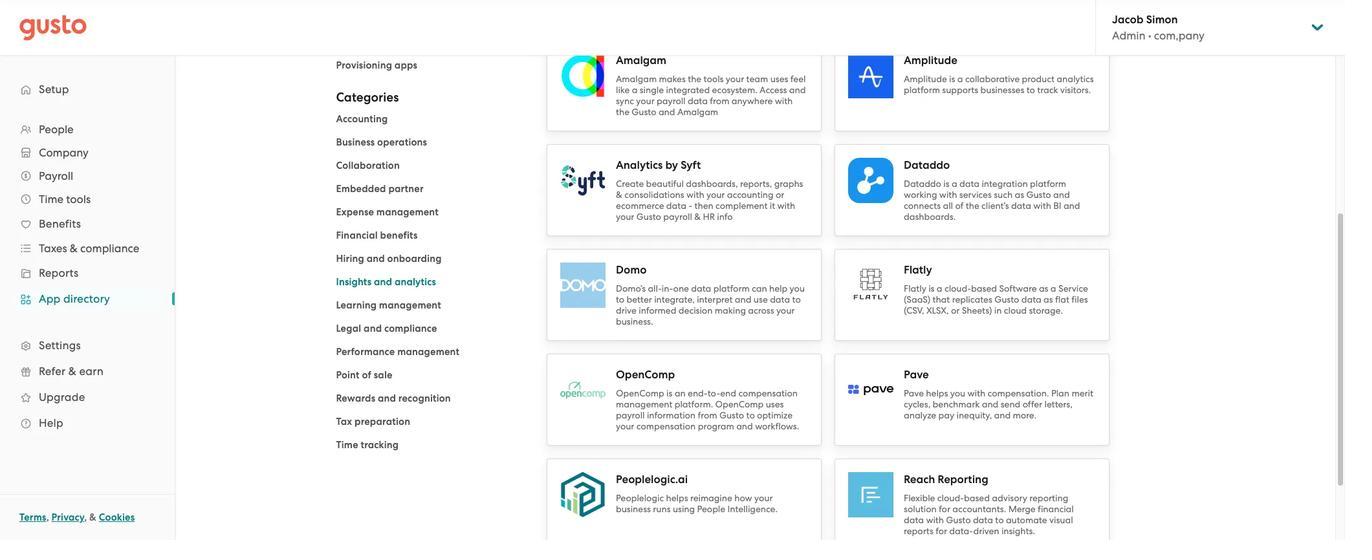 Task type: describe. For each thing, give the bounding box(es) containing it.
dataddo dataddo is a data integration platform working with services such as gusto and connects all of the client's data with bi and dashboards.
[[904, 159, 1080, 222]]

supports
[[942, 85, 979, 95]]

dataddo logo image
[[848, 158, 894, 203]]

1 vertical spatial opencomp
[[616, 388, 664, 399]]

better
[[627, 294, 652, 305]]

by
[[665, 159, 678, 172]]

in-
[[662, 283, 673, 294]]

with left bi
[[1034, 201, 1051, 211]]

as inside the dataddo dataddo is a data integration platform working with services such as gusto and connects all of the client's data with bi and dashboards.
[[1015, 190, 1024, 200]]

earn
[[79, 365, 103, 378]]

software
[[999, 283, 1037, 294]]

payroll
[[39, 170, 73, 182]]

your down single
[[636, 96, 655, 106]]

gusto inside the amalgam amalgam makes the tools your team uses feel like a single integrated ecosystem. access and sync your payroll data from anywhere with the gusto and amalgam
[[632, 107, 656, 117]]

peoplelogic.ai logo image
[[560, 472, 606, 518]]

learning management link
[[336, 300, 441, 311]]

platform.
[[675, 399, 713, 410]]

hiring
[[336, 253, 364, 265]]

is for amplitude
[[949, 74, 955, 84]]

tax
[[336, 416, 352, 428]]

1 vertical spatial analytics
[[395, 276, 436, 288]]

and up learning management link
[[374, 276, 392, 288]]

your up ecosystem.
[[726, 74, 744, 84]]

payroll inside opencomp opencomp is an end-to-end compensation management platform. opencomp uses payroll information from gusto to optimize your compensation program and workflows.
[[616, 410, 645, 421]]

reports link
[[13, 261, 162, 285]]

upgrade link
[[13, 386, 162, 409]]

optimize
[[757, 410, 793, 421]]

data down help
[[770, 294, 790, 305]]

0 vertical spatial opencomp
[[616, 368, 675, 382]]

to right use
[[792, 294, 801, 305]]

your inside the domo domo's all-in-one data platform can help you to better integrate, interpret and use data to drive informed decision making across your business.
[[776, 305, 795, 316]]

and up inequity,
[[982, 399, 999, 410]]

a inside the amalgam amalgam makes the tools your team uses feel like a single integrated ecosystem. access and sync your payroll data from anywhere with the gusto and amalgam
[[632, 85, 638, 95]]

is for dataddo
[[944, 179, 950, 189]]

platform for domo
[[714, 283, 750, 294]]

onboarding
[[387, 253, 442, 265]]

with inside pave pave helps you with compensation. plan merit cycles, benchmark and send offer letters, analyze pay inequity, and more.
[[968, 388, 986, 399]]

analytics inside amplitude amplitude is a collaborative product analytics platform supports businesses to track visitors.
[[1057, 74, 1094, 84]]

amalgam amalgam makes the tools your team uses feel like a single integrated ecosystem. access and sync your payroll data from anywhere with the gusto and amalgam
[[616, 54, 806, 117]]

cloud- inside reach reporting flexible cloud-based advisory reporting solution for accountants. merge financial data with gusto data to automate visual reports for data-driven insights.
[[938, 493, 964, 503]]

domo
[[616, 263, 647, 277]]

data inside analytics by syft create beautiful dashboards, reports, graphs & consolidations with your accounting or ecommerce data - then complement it with your gusto payroll & hr info
[[666, 201, 686, 211]]

storage.
[[1029, 305, 1063, 316]]

ecommerce
[[616, 201, 664, 211]]

ecosystem.
[[712, 85, 758, 95]]

analytics
[[616, 159, 663, 172]]

from inside the amalgam amalgam makes the tools your team uses feel like a single integrated ecosystem. access and sync your payroll data from anywhere with the gusto and amalgam
[[710, 96, 730, 106]]

home image
[[19, 15, 87, 40]]

expense management
[[336, 206, 439, 218]]

and right bi
[[1064, 201, 1080, 211]]

drive
[[616, 305, 637, 316]]

end-
[[688, 388, 708, 399]]

cookies
[[99, 512, 135, 523]]

data up services
[[960, 179, 980, 189]]

0 vertical spatial amalgam
[[616, 54, 667, 67]]

and down single
[[659, 107, 675, 117]]

rewards and recognition
[[336, 393, 451, 404]]

collaboration
[[336, 160, 400, 171]]

1 vertical spatial for
[[936, 526, 947, 536]]

gusto inside flatly flatly is a cloud-based software as a service (saas) that replicates gusto data as flat files (csv, xlsx, or sheets) in cloud storage.
[[995, 294, 1019, 305]]

2 amplitude from the top
[[904, 74, 947, 84]]

upgrade
[[39, 391, 85, 404]]

data inside flatly flatly is a cloud-based software as a service (saas) that replicates gusto data as flat files (csv, xlsx, or sheets) in cloud storage.
[[1022, 294, 1042, 305]]

advisory
[[992, 493, 1028, 503]]

sync
[[616, 96, 634, 106]]

gusto navigation element
[[0, 56, 175, 457]]

0 vertical spatial for
[[939, 504, 951, 514]]

& left earn
[[68, 365, 76, 378]]

helps for pave
[[926, 388, 948, 399]]

data up driven
[[973, 515, 993, 525]]

legal and compliance
[[336, 323, 437, 335]]

with up all
[[939, 190, 957, 200]]

accounting link
[[336, 113, 388, 125]]

privacy link
[[51, 512, 84, 523]]

taxes & compliance
[[39, 242, 139, 255]]

and down send
[[994, 410, 1011, 421]]

and down sale
[[378, 393, 396, 404]]

informed
[[639, 305, 676, 316]]

cloud
[[1004, 305, 1027, 316]]

help
[[769, 283, 788, 294]]

privacy
[[51, 512, 84, 523]]

setup
[[39, 83, 69, 96]]

domo domo's all-in-one data platform can help you to better integrate, interpret and use data to drive informed decision making across your business.
[[616, 263, 805, 327]]

a for flatly
[[937, 283, 943, 294]]

with right it
[[777, 201, 795, 211]]

2 , from the left
[[84, 512, 87, 523]]

dashboards.
[[904, 212, 956, 222]]

performance management link
[[336, 346, 460, 358]]

terms link
[[19, 512, 46, 523]]

compensation.
[[988, 388, 1049, 399]]

1 vertical spatial compensation
[[637, 421, 696, 432]]

gusto inside opencomp opencomp is an end-to-end compensation management platform. opencomp uses payroll information from gusto to optimize your compensation program and workflows.
[[720, 410, 744, 421]]

operations
[[377, 137, 427, 148]]

data up interpret
[[691, 283, 711, 294]]

compliance for taxes & compliance
[[80, 242, 139, 255]]

accounting
[[336, 113, 388, 125]]

in
[[994, 305, 1002, 316]]

working
[[904, 190, 937, 200]]

and inside opencomp opencomp is an end-to-end compensation management platform. opencomp uses payroll information from gusto to optimize your compensation program and workflows.
[[736, 421, 753, 432]]

time for time tools
[[39, 193, 63, 206]]

2 vertical spatial as
[[1044, 294, 1053, 305]]

accountants.
[[953, 504, 1006, 514]]

you inside pave pave helps you with compensation. plan merit cycles, benchmark and send offer letters, analyze pay inequity, and more.
[[950, 388, 966, 399]]

gusto inside analytics by syft create beautiful dashboards, reports, graphs & consolidations with your accounting or ecommerce data - then complement it with your gusto payroll & hr info
[[637, 212, 661, 222]]

business.
[[616, 316, 653, 327]]

services
[[960, 190, 992, 200]]

2 vertical spatial amalgam
[[677, 107, 718, 117]]

a for amplitude
[[958, 74, 963, 84]]

business
[[336, 137, 375, 148]]

bi
[[1054, 201, 1062, 211]]

all-
[[648, 283, 662, 294]]

time tracking
[[336, 439, 399, 451]]

embedded partner link
[[336, 183, 424, 195]]

syft
[[681, 159, 701, 172]]

2 vertical spatial opencomp
[[715, 399, 764, 410]]

peoplelogic
[[616, 493, 664, 503]]

or inside flatly flatly is a cloud-based software as a service (saas) that replicates gusto data as flat files (csv, xlsx, or sheets) in cloud storage.
[[951, 305, 960, 316]]

client's
[[982, 201, 1009, 211]]

settings
[[39, 339, 81, 352]]

tools inside time tools dropdown button
[[66, 193, 91, 206]]

to inside opencomp opencomp is an end-to-end compensation management platform. opencomp uses payroll information from gusto to optimize your compensation program and workflows.
[[746, 410, 755, 421]]

service
[[1059, 283, 1088, 294]]

expense management link
[[336, 206, 439, 218]]

business operations
[[336, 137, 427, 148]]

cloud- inside flatly flatly is a cloud-based software as a service (saas) that replicates gusto data as flat files (csv, xlsx, or sheets) in cloud storage.
[[945, 283, 971, 294]]

you inside the domo domo's all-in-one data platform can help you to better integrate, interpret and use data to drive informed decision making across your business.
[[790, 283, 805, 294]]

point
[[336, 369, 360, 381]]

management inside opencomp opencomp is an end-to-end compensation management platform. opencomp uses payroll information from gusto to optimize your compensation program and workflows.
[[616, 399, 673, 410]]

sheets)
[[962, 305, 992, 316]]

flatly flatly is a cloud-based software as a service (saas) that replicates gusto data as flat files (csv, xlsx, or sheets) in cloud storage.
[[904, 263, 1088, 316]]

making
[[715, 305, 746, 316]]

to-
[[708, 388, 720, 399]]

with inside the amalgam amalgam makes the tools your team uses feel like a single integrated ecosystem. access and sync your payroll data from anywhere with the gusto and amalgam
[[775, 96, 793, 106]]

complement
[[716, 201, 768, 211]]

& left hr
[[694, 212, 701, 222]]

hr
[[703, 212, 715, 222]]

and up bi
[[1053, 190, 1070, 200]]

2 dataddo from the top
[[904, 179, 941, 189]]

reach reporting flexible cloud-based advisory reporting solution for accountants. merge financial data with gusto data to automate visual reports for data-driven insights.
[[904, 473, 1074, 536]]

data inside the amalgam amalgam makes the tools your team uses feel like a single integrated ecosystem. access and sync your payroll data from anywhere with the gusto and amalgam
[[688, 96, 708, 106]]

people button
[[13, 118, 162, 141]]

graphs
[[774, 179, 803, 189]]

tools inside the amalgam amalgam makes the tools your team uses feel like a single integrated ecosystem. access and sync your payroll data from anywhere with the gusto and amalgam
[[704, 74, 724, 84]]

to up drive
[[616, 294, 625, 305]]

visual
[[1050, 515, 1073, 525]]

with up -
[[687, 190, 704, 200]]

analyze
[[904, 410, 936, 421]]

compliance for legal and compliance
[[384, 323, 437, 335]]



Task type: vqa. For each thing, say whether or not it's contained in the screenshot.
Company.
no



Task type: locate. For each thing, give the bounding box(es) containing it.
end
[[720, 388, 736, 399]]

1 vertical spatial as
[[1039, 283, 1049, 294]]

benefits
[[39, 217, 81, 230]]

0 vertical spatial based
[[971, 283, 997, 294]]

your inside opencomp opencomp is an end-to-end compensation management platform. opencomp uses payroll information from gusto to optimize your compensation program and workflows.
[[616, 421, 634, 432]]

1 vertical spatial dataddo
[[904, 179, 941, 189]]

based up replicates at bottom right
[[971, 283, 997, 294]]

is up supports
[[949, 74, 955, 84]]

0 vertical spatial compensation
[[739, 388, 798, 399]]

and right legal
[[364, 323, 382, 335]]

based
[[971, 283, 997, 294], [964, 493, 990, 503]]

a up flat
[[1051, 283, 1056, 294]]

& left cookies button on the bottom of page
[[89, 512, 96, 523]]

based up accountants.
[[964, 493, 990, 503]]

time down payroll
[[39, 193, 63, 206]]

gusto up cloud
[[995, 294, 1019, 305]]

0 horizontal spatial analytics
[[395, 276, 436, 288]]

automate
[[1006, 515, 1047, 525]]

compensation
[[739, 388, 798, 399], [637, 421, 696, 432]]

management for performance management
[[397, 346, 460, 358]]

1 horizontal spatial analytics
[[1057, 74, 1094, 84]]

is up all
[[944, 179, 950, 189]]

compensation up optimize
[[739, 388, 798, 399]]

is inside opencomp opencomp is an end-to-end compensation management platform. opencomp uses payroll information from gusto to optimize your compensation program and workflows.
[[667, 388, 673, 399]]

0 vertical spatial dataddo
[[904, 159, 950, 172]]

connects
[[904, 201, 941, 211]]

insights
[[336, 276, 372, 288]]

0 horizontal spatial ,
[[46, 512, 49, 523]]

product
[[1022, 74, 1055, 84]]

for right 'solution'
[[939, 504, 951, 514]]

1 vertical spatial time
[[336, 439, 358, 451]]

1 horizontal spatial compliance
[[384, 323, 437, 335]]

for
[[939, 504, 951, 514], [936, 526, 947, 536]]

0 vertical spatial uses
[[770, 74, 788, 84]]

program
[[698, 421, 734, 432]]

is left an
[[667, 388, 673, 399]]

a
[[958, 74, 963, 84], [632, 85, 638, 95], [952, 179, 957, 189], [937, 283, 943, 294], [1051, 283, 1056, 294]]

1 horizontal spatial tools
[[704, 74, 724, 84]]

gusto down sync
[[632, 107, 656, 117]]

0 horizontal spatial the
[[616, 107, 630, 117]]

all
[[943, 201, 953, 211]]

& down create at the top left of the page
[[616, 190, 622, 200]]

2 flatly from the top
[[904, 283, 926, 294]]

amalgam up like
[[616, 74, 657, 84]]

amplitude logo image
[[848, 53, 894, 98]]

you
[[790, 283, 805, 294], [950, 388, 966, 399]]

time down tax at left
[[336, 439, 358, 451]]

is up "that"
[[929, 283, 935, 294]]

1 horizontal spatial helps
[[926, 388, 948, 399]]

merit
[[1072, 388, 1093, 399]]

1 amplitude from the top
[[904, 54, 958, 67]]

information
[[647, 410, 696, 421]]

& inside dropdown button
[[70, 242, 78, 255]]

0 horizontal spatial helps
[[666, 493, 688, 503]]

0 vertical spatial tools
[[704, 74, 724, 84]]

or down the graphs
[[776, 190, 784, 200]]

domo logo image
[[560, 263, 606, 308]]

2 horizontal spatial platform
[[1030, 179, 1066, 189]]

data down integrated
[[688, 96, 708, 106]]

platform inside the dataddo dataddo is a data integration platform working with services such as gusto and connects all of the client's data with bi and dashboards.
[[1030, 179, 1066, 189]]

helps inside pave pave helps you with compensation. plan merit cycles, benchmark and send offer letters, analyze pay inequity, and more.
[[926, 388, 948, 399]]

analytics down onboarding at the left
[[395, 276, 436, 288]]

& right taxes
[[70, 242, 78, 255]]

business
[[616, 504, 651, 514]]

gusto up "program"
[[720, 410, 744, 421]]

platform for dataddo
[[1030, 179, 1066, 189]]

your inside peoplelogic.ai peoplelogic helps reimagine how your business runs using people intelligence.
[[755, 493, 773, 503]]

driven
[[974, 526, 999, 536]]

business operations link
[[336, 137, 427, 148]]

then
[[695, 201, 714, 211]]

recognition
[[398, 393, 451, 404]]

0 vertical spatial the
[[688, 74, 702, 84]]

time
[[39, 193, 63, 206], [336, 439, 358, 451]]

2 vertical spatial payroll
[[616, 410, 645, 421]]

1 vertical spatial flatly
[[904, 283, 926, 294]]

point of sale link
[[336, 369, 393, 381]]

from inside opencomp opencomp is an end-to-end compensation management platform. opencomp uses payroll information from gusto to optimize your compensation program and workflows.
[[698, 410, 717, 421]]

opencomp up an
[[616, 368, 675, 382]]

amplitude
[[904, 54, 958, 67], [904, 74, 947, 84]]

0 horizontal spatial people
[[39, 123, 74, 136]]

data up reports
[[904, 515, 924, 525]]

refer & earn
[[39, 365, 103, 378]]

based inside flatly flatly is a cloud-based software as a service (saas) that replicates gusto data as flat files (csv, xlsx, or sheets) in cloud storage.
[[971, 283, 997, 294]]

, left the privacy
[[46, 512, 49, 523]]

single
[[640, 85, 664, 95]]

like
[[616, 85, 630, 95]]

reach reporting logo image
[[848, 472, 894, 518]]

helps inside peoplelogic.ai peoplelogic helps reimagine how your business runs using people intelligence.
[[666, 493, 688, 503]]

management for learning management
[[379, 300, 441, 311]]

your up peoplelogic.ai
[[616, 421, 634, 432]]

0 vertical spatial payroll
[[657, 96, 686, 106]]

1 vertical spatial pave
[[904, 388, 924, 399]]

uses inside the amalgam amalgam makes the tools your team uses feel like a single integrated ecosystem. access and sync your payroll data from anywhere with the gusto and amalgam
[[770, 74, 788, 84]]

1 , from the left
[[46, 512, 49, 523]]

financial
[[336, 230, 378, 241]]

time for time tracking
[[336, 439, 358, 451]]

0 vertical spatial from
[[710, 96, 730, 106]]

for left 'data-'
[[936, 526, 947, 536]]

files
[[1072, 294, 1088, 305]]

management down partner
[[377, 206, 439, 218]]

1 vertical spatial of
[[362, 369, 371, 381]]

of
[[955, 201, 964, 211], [362, 369, 371, 381]]

apps
[[395, 60, 417, 71]]

send
[[1001, 399, 1021, 410]]

helps up using
[[666, 493, 688, 503]]

categories
[[336, 90, 399, 105]]

0 vertical spatial pave
[[904, 368, 929, 382]]

such
[[994, 190, 1013, 200]]

1 horizontal spatial the
[[688, 74, 702, 84]]

helps
[[926, 388, 948, 399], [666, 493, 688, 503]]

financial benefits link
[[336, 230, 418, 241]]

1 vertical spatial payroll
[[663, 212, 692, 222]]

0 vertical spatial of
[[955, 201, 964, 211]]

a inside the dataddo dataddo is a data integration platform working with services such as gusto and connects all of the client's data with bi and dashboards.
[[952, 179, 957, 189]]

terms , privacy , & cookies
[[19, 512, 135, 523]]

the down services
[[966, 201, 980, 211]]

refer
[[39, 365, 66, 378]]

compliance inside dropdown button
[[80, 242, 139, 255]]

performance management
[[336, 346, 460, 358]]

setup link
[[13, 78, 162, 101]]

use
[[754, 294, 768, 305]]

legal
[[336, 323, 361, 335]]

an
[[675, 388, 686, 399]]

0 vertical spatial analytics
[[1057, 74, 1094, 84]]

management up information
[[616, 399, 673, 410]]

1 horizontal spatial compensation
[[739, 388, 798, 399]]

com,pany
[[1154, 29, 1205, 42]]

0 horizontal spatial compliance
[[80, 242, 139, 255]]

a up all
[[952, 179, 957, 189]]

company button
[[13, 141, 162, 164]]

gusto inside reach reporting flexible cloud-based advisory reporting solution for accountants. merge financial data with gusto data to automate visual reports for data-driven insights.
[[946, 515, 971, 525]]

admin
[[1112, 29, 1146, 42]]

platform left supports
[[904, 85, 940, 95]]

a right like
[[632, 85, 638, 95]]

1 horizontal spatial of
[[955, 201, 964, 211]]

learning management
[[336, 300, 441, 311]]

0 vertical spatial flatly
[[904, 263, 932, 277]]

with inside reach reporting flexible cloud-based advisory reporting solution for accountants. merge financial data with gusto data to automate visual reports for data-driven insights.
[[926, 515, 944, 525]]

amalgam down integrated
[[677, 107, 718, 117]]

1 vertical spatial platform
[[1030, 179, 1066, 189]]

2 horizontal spatial the
[[966, 201, 980, 211]]

0 horizontal spatial you
[[790, 283, 805, 294]]

create
[[616, 179, 644, 189]]

jacob
[[1112, 13, 1144, 27]]

0 vertical spatial time
[[39, 193, 63, 206]]

compliance down 'benefits' link
[[80, 242, 139, 255]]

1 vertical spatial or
[[951, 305, 960, 316]]

from down ecosystem.
[[710, 96, 730, 106]]

1 vertical spatial cloud-
[[938, 493, 964, 503]]

0 horizontal spatial platform
[[714, 283, 750, 294]]

is inside amplitude amplitude is a collaborative product analytics platform supports businesses to track visitors.
[[949, 74, 955, 84]]

and down financial benefits link
[[367, 253, 385, 265]]

data down software
[[1022, 294, 1042, 305]]

gusto right such
[[1027, 190, 1051, 200]]

1 horizontal spatial platform
[[904, 85, 940, 95]]

amalgam logo image
[[560, 53, 606, 98]]

0 horizontal spatial of
[[362, 369, 371, 381]]

data down such
[[1011, 201, 1031, 211]]

1 vertical spatial amalgam
[[616, 74, 657, 84]]

gusto down ecommerce
[[637, 212, 661, 222]]

is for flatly
[[929, 283, 935, 294]]

1 vertical spatial compliance
[[384, 323, 437, 335]]

with down 'access'
[[775, 96, 793, 106]]

payroll down -
[[663, 212, 692, 222]]

cloud- up replicates at bottom right
[[945, 283, 971, 294]]

(saas)
[[904, 294, 931, 305]]

1 vertical spatial from
[[698, 410, 717, 421]]

0 vertical spatial platform
[[904, 85, 940, 95]]

2 vertical spatial platform
[[714, 283, 750, 294]]

accounting
[[727, 190, 774, 200]]

tax preparation
[[336, 416, 410, 428]]

reach
[[904, 473, 935, 487]]

management
[[377, 206, 439, 218], [379, 300, 441, 311], [397, 346, 460, 358], [616, 399, 673, 410]]

0 vertical spatial people
[[39, 123, 74, 136]]

pave logo image
[[848, 385, 894, 396]]

management up legal and compliance
[[379, 300, 441, 311]]

the down sync
[[616, 107, 630, 117]]

your down help
[[776, 305, 795, 316]]

1 vertical spatial the
[[616, 107, 630, 117]]

platform up interpret
[[714, 283, 750, 294]]

0 vertical spatial or
[[776, 190, 784, 200]]

your down ecommerce
[[616, 212, 634, 222]]

hiring and onboarding
[[336, 253, 442, 265]]

flat
[[1055, 294, 1070, 305]]

1 vertical spatial people
[[697, 504, 725, 514]]

collaboration link
[[336, 160, 400, 171]]

insights.
[[1002, 526, 1035, 536]]

integrated
[[666, 85, 710, 95]]

runs
[[653, 504, 671, 514]]

0 horizontal spatial compensation
[[637, 421, 696, 432]]

list
[[336, 111, 527, 453], [0, 118, 175, 436]]

is for opencomp
[[667, 388, 673, 399]]

0 vertical spatial cloud-
[[945, 283, 971, 294]]

terms
[[19, 512, 46, 523]]

platform up bi
[[1030, 179, 1066, 189]]

feel
[[791, 74, 806, 84]]

1 dataddo from the top
[[904, 159, 950, 172]]

time inside dropdown button
[[39, 193, 63, 206]]

list containing people
[[0, 118, 175, 436]]

app directory link
[[13, 287, 162, 311]]

the
[[688, 74, 702, 84], [616, 107, 630, 117], [966, 201, 980, 211]]

to inside reach reporting flexible cloud-based advisory reporting solution for accountants. merge financial data with gusto data to automate visual reports for data-driven insights.
[[995, 515, 1004, 525]]

and up making
[[735, 294, 752, 305]]

0 vertical spatial as
[[1015, 190, 1024, 200]]

payroll inside the amalgam amalgam makes the tools your team uses feel like a single integrated ecosystem. access and sync your payroll data from anywhere with the gusto and amalgam
[[657, 96, 686, 106]]

1 flatly from the top
[[904, 263, 932, 277]]

gusto up 'data-'
[[946, 515, 971, 525]]

or inside analytics by syft create beautiful dashboards, reports, graphs & consolidations with your accounting or ecommerce data - then complement it with your gusto payroll & hr info
[[776, 190, 784, 200]]

of inside the dataddo dataddo is a data integration platform working with services such as gusto and connects all of the client's data with bi and dashboards.
[[955, 201, 964, 211]]

analytics by syft logo image
[[560, 158, 606, 203]]

payroll down integrated
[[657, 96, 686, 106]]

data left -
[[666, 201, 686, 211]]

tax preparation link
[[336, 416, 410, 428]]

2 pave from the top
[[904, 388, 924, 399]]

1 vertical spatial uses
[[766, 399, 784, 410]]

analytics up 'visitors.'
[[1057, 74, 1094, 84]]

flatly logo image
[[848, 263, 894, 308]]

1 vertical spatial tools
[[66, 193, 91, 206]]

1 horizontal spatial or
[[951, 305, 960, 316]]

1 horizontal spatial list
[[336, 111, 527, 453]]

payroll inside analytics by syft create beautiful dashboards, reports, graphs & consolidations with your accounting or ecommerce data - then complement it with your gusto payroll & hr info
[[663, 212, 692, 222]]

reports,
[[740, 179, 772, 189]]

is inside flatly flatly is a cloud-based software as a service (saas) that replicates gusto data as flat files (csv, xlsx, or sheets) in cloud storage.
[[929, 283, 935, 294]]

beautiful
[[646, 179, 684, 189]]

1 vertical spatial based
[[964, 493, 990, 503]]

replicates
[[952, 294, 992, 305]]

people down reimagine
[[697, 504, 725, 514]]

platform inside amplitude amplitude is a collaborative product analytics platform supports businesses to track visitors.
[[904, 85, 940, 95]]

0 horizontal spatial or
[[776, 190, 784, 200]]

helps for peoplelogic.ai
[[666, 493, 688, 503]]

track
[[1037, 85, 1058, 95]]

platform inside the domo domo's all-in-one data platform can help you to better integrate, interpret and use data to drive informed decision making across your business.
[[714, 283, 750, 294]]

a inside amplitude amplitude is a collaborative product analytics platform supports businesses to track visitors.
[[958, 74, 963, 84]]

people up company on the left of the page
[[39, 123, 74, 136]]

pave
[[904, 368, 929, 382], [904, 388, 924, 399]]

1 horizontal spatial ,
[[84, 512, 87, 523]]

people inside peoplelogic.ai peoplelogic helps reimagine how your business runs using people intelligence.
[[697, 504, 725, 514]]

to up driven
[[995, 515, 1004, 525]]

0 vertical spatial helps
[[926, 388, 948, 399]]

management for expense management
[[377, 206, 439, 218]]

compensation down information
[[637, 421, 696, 432]]

visitors.
[[1060, 85, 1091, 95]]

dashboards,
[[686, 179, 738, 189]]

of left sale
[[362, 369, 371, 381]]

1 horizontal spatial time
[[336, 439, 358, 451]]

0 vertical spatial you
[[790, 283, 805, 294]]

opencomp logo image
[[560, 368, 606, 413]]

to down product
[[1027, 85, 1035, 95]]

uses
[[770, 74, 788, 84], [766, 399, 784, 410]]

1 vertical spatial amplitude
[[904, 74, 947, 84]]

gusto inside the dataddo dataddo is a data integration platform working with services such as gusto and connects all of the client's data with bi and dashboards.
[[1027, 190, 1051, 200]]

with up inequity,
[[968, 388, 986, 399]]

payroll left information
[[616, 410, 645, 421]]

or right xlsx,
[[951, 305, 960, 316]]

0 horizontal spatial tools
[[66, 193, 91, 206]]

anywhere
[[732, 96, 773, 106]]

info
[[717, 212, 733, 222]]

cloud- down reporting
[[938, 493, 964, 503]]

opencomp up information
[[616, 388, 664, 399]]

with down 'solution'
[[926, 515, 944, 525]]

to left optimize
[[746, 410, 755, 421]]

0 vertical spatial compliance
[[80, 242, 139, 255]]

to inside amplitude amplitude is a collaborative product analytics platform supports businesses to track visitors.
[[1027, 85, 1035, 95]]

the up integrated
[[688, 74, 702, 84]]

1 vertical spatial you
[[950, 388, 966, 399]]

, left cookies button on the bottom of page
[[84, 512, 87, 523]]

you right help
[[790, 283, 805, 294]]

benefits
[[380, 230, 418, 241]]

your up intelligence.
[[755, 493, 773, 503]]

integration
[[982, 179, 1028, 189]]

is inside the dataddo dataddo is a data integration platform working with services such as gusto and connects all of the client's data with bi and dashboards.
[[944, 179, 950, 189]]

2 vertical spatial the
[[966, 201, 980, 211]]

settings link
[[13, 334, 162, 357]]

using
[[673, 504, 695, 514]]

0 horizontal spatial time
[[39, 193, 63, 206]]

1 pave from the top
[[904, 368, 929, 382]]

the inside the dataddo dataddo is a data integration platform working with services such as gusto and connects all of the client's data with bi and dashboards.
[[966, 201, 980, 211]]

and down 'feel'
[[789, 85, 806, 95]]

amalgam up single
[[616, 54, 667, 67]]

list containing accounting
[[336, 111, 527, 453]]

a for dataddo
[[952, 179, 957, 189]]

people inside 'dropdown button'
[[39, 123, 74, 136]]

1 horizontal spatial you
[[950, 388, 966, 399]]

uses up optimize
[[766, 399, 784, 410]]

0 vertical spatial amplitude
[[904, 54, 958, 67]]

uses inside opencomp opencomp is an end-to-end compensation management platform. opencomp uses payroll information from gusto to optimize your compensation program and workflows.
[[766, 399, 784, 410]]

and inside the domo domo's all-in-one data platform can help you to better integrate, interpret and use data to drive informed decision making across your business.
[[735, 294, 752, 305]]

legal and compliance link
[[336, 323, 437, 335]]

provisioning
[[336, 60, 392, 71]]

0 horizontal spatial list
[[0, 118, 175, 436]]

uses up 'access'
[[770, 74, 788, 84]]

opencomp down end
[[715, 399, 764, 410]]

reimagine
[[690, 493, 732, 503]]

of right all
[[955, 201, 964, 211]]

your down dashboards, at right
[[707, 190, 725, 200]]

letters,
[[1045, 399, 1073, 410]]

flatly
[[904, 263, 932, 277], [904, 283, 926, 294]]

based inside reach reporting flexible cloud-based advisory reporting solution for accountants. merge financial data with gusto data to automate visual reports for data-driven insights.
[[964, 493, 990, 503]]

1 vertical spatial helps
[[666, 493, 688, 503]]

reporting
[[1030, 493, 1069, 503]]

helps up benchmark
[[926, 388, 948, 399]]

1 horizontal spatial people
[[697, 504, 725, 514]]

management up recognition
[[397, 346, 460, 358]]



